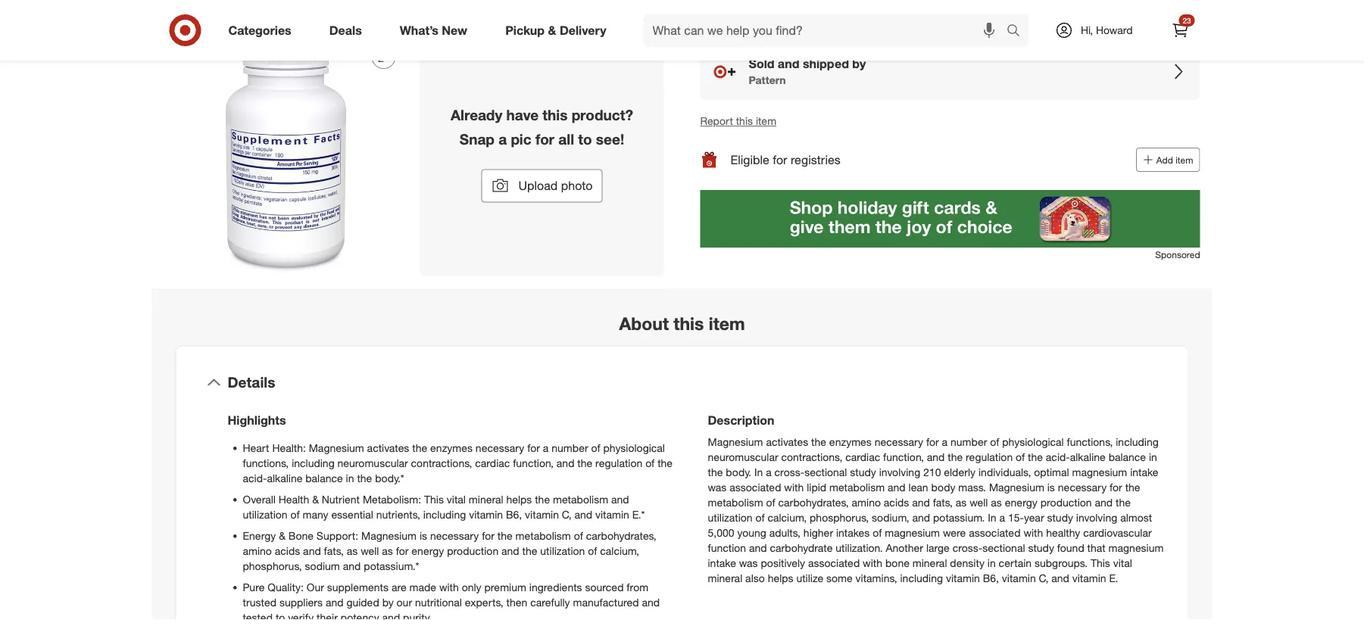 Task type: locate. For each thing, give the bounding box(es) containing it.
involving up cardiovascular
[[1076, 511, 1118, 524]]

to right all
[[578, 130, 592, 148]]

1 horizontal spatial number
[[951, 435, 987, 449]]

acids inside "description magnesium activates the enzymes necessary for a number of physiological functions, including neuromuscular contractions, cardiac function, and the regulation of the acid-alkaline balance in the body. in a cross-sectional study involving 210 elderly individuals, optimal magnesium intake was associated with lipid metabolism and lean body mass. magnesium is necessary for the metabolism of carbohydrates, amino acids and fats, as well as energy production and the utilization of calcium, phosphorus, sodium, and potassium. in a 15-year study involving almost 5,000 young adults, higher intakes of magnesium were associated with healthy cardiovascular function and carbohydrate utilization. another large cross-sectional study found that magnesium intake was positively associated with bone mineral density in certain subgroups. this vital mineral also helps utilize some vitamins, including vitamin b6, vitamin c, and vitamin e."
[[884, 496, 909, 509]]

utilization inside energy & bone support: magnesium is necessary for the metabolism of carbohydrates, amino acids and fats, as well as for energy production and the utilization of calcium, phosphorus, sodium and potassium.*
[[540, 544, 585, 558]]

vital up e.
[[1113, 556, 1132, 570]]

necessary inside energy & bone support: magnesium is necessary for the metabolism of carbohydrates, amino acids and fats, as well as for energy production and the utilization of calcium, phosphorus, sodium and potassium.*
[[430, 529, 479, 542]]

amino up sodium,
[[852, 496, 881, 509]]

well up potassium.*
[[361, 544, 379, 558]]

registries
[[791, 152, 841, 167]]

amino
[[852, 496, 881, 509], [243, 544, 272, 558]]

already have this product? snap a pic for all to see!
[[451, 106, 633, 148]]

pickup
[[505, 23, 545, 38]]

& up "many"
[[312, 493, 319, 506]]

activates down description
[[766, 435, 808, 449]]

sectional up lipid
[[805, 466, 847, 479]]

balance up almost on the bottom right of the page
[[1109, 450, 1146, 464]]

add for add item
[[1157, 154, 1173, 165]]

to left verify
[[276, 611, 285, 620]]

acids down bone at the bottom left of page
[[275, 544, 300, 558]]

vitamin down density at the right of the page
[[946, 572, 980, 585]]

0 horizontal spatial functions,
[[243, 456, 289, 470]]

is down 'optimal'
[[1047, 481, 1055, 494]]

b6, down density at the right of the page
[[983, 572, 999, 585]]

magnesium down nutrients,
[[361, 529, 417, 542]]

for inside heart health: magnesium activates the enzymes necessary for a number of physiological functions, including neuromuscular contractions, cardiac function, and the regulation of the acid-alkaline balance in the body.*
[[527, 441, 540, 455]]

c, left e.*
[[562, 508, 572, 521]]

1 horizontal spatial b6,
[[983, 572, 999, 585]]

b6,
[[506, 508, 522, 521], [983, 572, 999, 585]]

utilization down overall
[[243, 508, 288, 521]]

experts,
[[465, 596, 503, 609]]

b6, up premium
[[506, 508, 522, 521]]

only
[[462, 581, 481, 594]]

0 vertical spatial intake
[[1130, 466, 1159, 479]]

carbohydrates, down lipid
[[778, 496, 849, 509]]

mineral down large
[[913, 556, 947, 570]]

of
[[990, 435, 999, 449], [591, 441, 600, 455], [1016, 450, 1025, 464], [646, 456, 655, 470], [766, 496, 775, 509], [290, 508, 300, 521], [756, 511, 765, 524], [873, 526, 882, 539], [574, 529, 583, 542], [588, 544, 597, 558]]

optimal
[[1034, 466, 1069, 479]]

helps inside "description magnesium activates the enzymes necessary for a number of physiological functions, including neuromuscular contractions, cardiac function, and the regulation of the acid-alkaline balance in the body. in a cross-sectional study involving 210 elderly individuals, optimal magnesium intake was associated with lipid metabolism and lean body mass. magnesium is necessary for the metabolism of carbohydrates, amino acids and fats, as well as energy production and the utilization of calcium, phosphorus, sodium, and potassium. in a 15-year study involving almost 5,000 young adults, higher intakes of magnesium were associated with healthy cardiovascular function and carbohydrate utilization. another large cross-sectional study found that magnesium intake was positively associated with bone mineral density in certain subgroups. this vital mineral also helps utilize some vitamins, including vitamin b6, vitamin c, and vitamin e."
[[768, 572, 794, 585]]

magnesium
[[1072, 466, 1127, 479], [885, 526, 940, 539], [1109, 541, 1164, 555]]

23
[[1183, 16, 1191, 25]]

enzymes
[[829, 435, 872, 449], [430, 441, 473, 455]]

this up all
[[543, 106, 568, 124]]

details
[[228, 374, 275, 391]]

study up 'subgroups.' at the bottom of page
[[1028, 541, 1054, 555]]

c, inside "description magnesium activates the enzymes necessary for a number of physiological functions, including neuromuscular contractions, cardiac function, and the regulation of the acid-alkaline balance in the body. in a cross-sectional study involving 210 elderly individuals, optimal magnesium intake was associated with lipid metabolism and lean body mass. magnesium is necessary for the metabolism of carbohydrates, amino acids and fats, as well as energy production and the utilization of calcium, phosphorus, sodium, and potassium. in a 15-year study involving almost 5,000 young adults, higher intakes of magnesium were associated with healthy cardiovascular function and carbohydrate utilization. another large cross-sectional study found that magnesium intake was positively associated with bone mineral density in certain subgroups. this vital mineral also helps utilize some vitamins, including vitamin b6, vitamin c, and vitamin e."
[[1039, 572, 1049, 585]]

1 horizontal spatial alkaline
[[1070, 450, 1106, 464]]

associated up the some at right
[[808, 556, 860, 570]]

in up the nutrient
[[346, 472, 354, 485]]

density
[[950, 556, 985, 570]]

1 vertical spatial by
[[382, 596, 394, 609]]

0 vertical spatial well
[[970, 496, 988, 509]]

production
[[1041, 496, 1092, 509], [447, 544, 499, 558]]

subgroups.
[[1035, 556, 1088, 570]]

regulation up e.*
[[595, 456, 643, 470]]

fulfillment region
[[700, 0, 1200, 100]]

add inside fulfillment region
[[890, 7, 913, 22]]

cardiac up 'overall health & nutrient metabolism: this vital mineral helps the metabolism and utilization of many essential nutrients, including vitamin b6, vitamin c, and vitamin e.*'
[[475, 456, 510, 470]]

1 vertical spatial add
[[1157, 154, 1173, 165]]

c,
[[562, 508, 572, 521], [1039, 572, 1049, 585]]

acids inside energy & bone support: magnesium is necessary for the metabolism of carbohydrates, amino acids and fats, as well as for energy production and the utilization of calcium, phosphorus, sodium and potassium.*
[[275, 544, 300, 558]]

activates up the body.*
[[367, 441, 409, 455]]

1 vertical spatial phosphorus,
[[243, 559, 302, 573]]

image gallery element
[[164, 0, 664, 281]]

pure encapsulations magnesium (citrate) - supplement for sleep, heart health, muscles, and metabolism, 1 of 3 image
[[164, 0, 664, 20]]

1 horizontal spatial function,
[[883, 450, 924, 464]]

0 horizontal spatial b6,
[[506, 508, 522, 521]]

to inside already have this product? snap a pic for all to see!
[[578, 130, 592, 148]]

in
[[1149, 450, 1157, 464], [346, 472, 354, 485], [988, 556, 996, 570]]

amino inside "description magnesium activates the enzymes necessary for a number of physiological functions, including neuromuscular contractions, cardiac function, and the regulation of the acid-alkaline balance in the body. in a cross-sectional study involving 210 elderly individuals, optimal magnesium intake was associated with lipid metabolism and lean body mass. magnesium is necessary for the metabolism of carbohydrates, amino acids and fats, as well as energy production and the utilization of calcium, phosphorus, sodium, and potassium. in a 15-year study involving almost 5,000 young adults, higher intakes of magnesium were associated with healthy cardiovascular function and carbohydrate utilization. another large cross-sectional study found that magnesium intake was positively associated with bone mineral density in certain subgroups. this vital mineral also helps utilize some vitamins, including vitamin b6, vitamin c, and vitamin e."
[[852, 496, 881, 509]]

acid- inside heart health: magnesium activates the enzymes necessary for a number of physiological functions, including neuromuscular contractions, cardiac function, and the regulation of the acid-alkaline balance in the body.*
[[243, 472, 267, 485]]

2 vertical spatial item
[[709, 313, 745, 334]]

eligible
[[731, 152, 770, 167]]

overall health & nutrient metabolism: this vital mineral helps the metabolism and utilization of many essential nutrients, including vitamin b6, vitamin c, and vitamin e.*
[[243, 493, 645, 521]]

energy inside "description magnesium activates the enzymes necessary for a number of physiological functions, including neuromuscular contractions, cardiac function, and the regulation of the acid-alkaline balance in the body. in a cross-sectional study involving 210 elderly individuals, optimal magnesium intake was associated with lipid metabolism and lean body mass. magnesium is necessary for the metabolism of carbohydrates, amino acids and fats, as well as energy production and the utilization of calcium, phosphorus, sodium, and potassium. in a 15-year study involving almost 5,000 young adults, higher intakes of magnesium were associated with healthy cardiovascular function and carbohydrate utilization. another large cross-sectional study found that magnesium intake was positively associated with bone mineral density in certain subgroups. this vital mineral also helps utilize some vitamins, including vitamin b6, vitamin c, and vitamin e."
[[1005, 496, 1038, 509]]

to
[[916, 7, 928, 22], [578, 130, 592, 148], [276, 611, 285, 620]]

1 horizontal spatial this
[[1091, 556, 1110, 570]]

carbohydrates,
[[778, 496, 849, 509], [586, 529, 657, 542]]

contractions,
[[781, 450, 843, 464], [411, 456, 472, 470]]

1 horizontal spatial mineral
[[708, 572, 743, 585]]

1 vertical spatial study
[[1047, 511, 1073, 524]]

0 vertical spatial sectional
[[805, 466, 847, 479]]

for
[[535, 130, 554, 148], [773, 152, 787, 167], [926, 435, 939, 449], [527, 441, 540, 455], [1110, 481, 1122, 494], [482, 529, 495, 542], [396, 544, 409, 558]]

0 horizontal spatial energy
[[412, 544, 444, 558]]

this right metabolism:
[[424, 493, 444, 506]]

1 vertical spatial vital
[[1113, 556, 1132, 570]]

2 vertical spatial mineral
[[708, 572, 743, 585]]

5,000
[[708, 526, 734, 539]]

from
[[627, 581, 649, 594]]

0 horizontal spatial cross-
[[775, 466, 805, 479]]

0 horizontal spatial balance
[[305, 472, 343, 485]]

calcium,
[[768, 511, 807, 524], [600, 544, 639, 558]]

description magnesium activates the enzymes necessary for a number of physiological functions, including neuromuscular contractions, cardiac function, and the regulation of the acid-alkaline balance in the body. in a cross-sectional study involving 210 elderly individuals, optimal magnesium intake was associated with lipid metabolism and lean body mass. magnesium is necessary for the metabolism of carbohydrates, amino acids and fats, as well as energy production and the utilization of calcium, phosphorus, sodium, and potassium. in a 15-year study involving almost 5,000 young adults, higher intakes of magnesium were associated with healthy cardiovascular function and carbohydrate utilization. another large cross-sectional study found that magnesium intake was positively associated with bone mineral density in certain subgroups. this vital mineral also helps utilize some vitamins, including vitamin b6, vitamin c, and vitamin e.
[[708, 413, 1164, 585]]

with up nutritional
[[439, 581, 459, 594]]

activates inside heart health: magnesium activates the enzymes necessary for a number of physiological functions, including neuromuscular contractions, cardiac function, and the regulation of the acid-alkaline balance in the body.*
[[367, 441, 409, 455]]

1 vertical spatial acids
[[275, 544, 300, 558]]

mineral left also
[[708, 572, 743, 585]]

& right pickup
[[548, 23, 556, 38]]

was up also
[[739, 556, 758, 570]]

a inside heart health: magnesium activates the enzymes necessary for a number of physiological functions, including neuromuscular contractions, cardiac function, and the regulation of the acid-alkaline balance in the body.*
[[543, 441, 549, 455]]

0 vertical spatial this
[[424, 493, 444, 506]]

utilization inside "description magnesium activates the enzymes necessary for a number of physiological functions, including neuromuscular contractions, cardiac function, and the regulation of the acid-alkaline balance in the body. in a cross-sectional study involving 210 elderly individuals, optimal magnesium intake was associated with lipid metabolism and lean body mass. magnesium is necessary for the metabolism of carbohydrates, amino acids and fats, as well as energy production and the utilization of calcium, phosphorus, sodium, and potassium. in a 15-year study involving almost 5,000 young adults, higher intakes of magnesium were associated with healthy cardiovascular function and carbohydrate utilization. another large cross-sectional study found that magnesium intake was positively associated with bone mineral density in certain subgroups. this vital mineral also helps utilize some vitamins, including vitamin b6, vitamin c, and vitamin e."
[[708, 511, 753, 524]]

&
[[548, 23, 556, 38], [312, 493, 319, 506], [279, 529, 286, 542]]

& left bone at the bottom left of page
[[279, 529, 286, 542]]

cart
[[931, 7, 955, 22]]

utilization up ingredients
[[540, 544, 585, 558]]

2 vertical spatial magnesium
[[1109, 541, 1164, 555]]

functions, up 'optimal'
[[1067, 435, 1113, 449]]

2 horizontal spatial utilization
[[708, 511, 753, 524]]

15-
[[1008, 511, 1024, 524]]

0 horizontal spatial calcium,
[[600, 544, 639, 558]]

health
[[279, 493, 309, 506]]

1 vertical spatial was
[[739, 556, 758, 570]]

0 horizontal spatial add
[[890, 7, 913, 22]]

activates
[[766, 435, 808, 449], [367, 441, 409, 455]]

vital inside "description magnesium activates the enzymes necessary for a number of physiological functions, including neuromuscular contractions, cardiac function, and the regulation of the acid-alkaline balance in the body. in a cross-sectional study involving 210 elderly individuals, optimal magnesium intake was associated with lipid metabolism and lean body mass. magnesium is necessary for the metabolism of carbohydrates, amino acids and fats, as well as energy production and the utilization of calcium, phosphorus, sodium, and potassium. in a 15-year study involving almost 5,000 young adults, higher intakes of magnesium were associated with healthy cardiovascular function and carbohydrate utilization. another large cross-sectional study found that magnesium intake was positively associated with bone mineral density in certain subgroups. this vital mineral also helps utilize some vitamins, including vitamin b6, vitamin c, and vitamin e."
[[1113, 556, 1132, 570]]

1 vertical spatial item
[[1176, 154, 1193, 165]]

utilization
[[243, 508, 288, 521], [708, 511, 753, 524], [540, 544, 585, 558]]

supplements
[[327, 581, 389, 594]]

description
[[708, 413, 775, 428]]

0 horizontal spatial cardiac
[[475, 456, 510, 470]]

c, down 'subgroups.' at the bottom of page
[[1039, 572, 1049, 585]]

1 horizontal spatial this
[[674, 313, 704, 334]]

2 horizontal spatial &
[[548, 23, 556, 38]]

fats, down "body"
[[933, 496, 953, 509]]

1 horizontal spatial regulation
[[966, 450, 1013, 464]]

0 horizontal spatial alkaline
[[267, 472, 303, 485]]

1 horizontal spatial utilization
[[540, 544, 585, 558]]

intake
[[1130, 466, 1159, 479], [708, 556, 736, 570]]

is inside "description magnesium activates the enzymes necessary for a number of physiological functions, including neuromuscular contractions, cardiac function, and the regulation of the acid-alkaline balance in the body. in a cross-sectional study involving 210 elderly individuals, optimal magnesium intake was associated with lipid metabolism and lean body mass. magnesium is necessary for the metabolism of carbohydrates, amino acids and fats, as well as energy production and the utilization of calcium, phosphorus, sodium, and potassium. in a 15-year study involving almost 5,000 young adults, higher intakes of magnesium were associated with healthy cardiovascular function and carbohydrate utilization. another large cross-sectional study found that magnesium intake was positively associated with bone mineral density in certain subgroups. this vital mineral also helps utilize some vitamins, including vitamin b6, vitamin c, and vitamin e."
[[1047, 481, 1055, 494]]

magnesium inside energy & bone support: magnesium is necessary for the metabolism of carbohydrates, amino acids and fats, as well as for energy production and the utilization of calcium, phosphorus, sodium and potassium.*
[[361, 529, 417, 542]]

& inside energy & bone support: magnesium is necessary for the metabolism of carbohydrates, amino acids and fats, as well as for energy production and the utilization of calcium, phosphorus, sodium and potassium.*
[[279, 529, 286, 542]]

utilization inside 'overall health & nutrient metabolism: this vital mineral helps the metabolism and utilization of many essential nutrients, including vitamin b6, vitamin c, and vitamin e.*'
[[243, 508, 288, 521]]

hi,
[[1081, 23, 1093, 37]]

0 horizontal spatial mineral
[[469, 493, 503, 506]]

phosphorus, up quality:
[[243, 559, 302, 573]]

heart health: magnesium activates the enzymes necessary for a number of physiological functions, including neuromuscular contractions, cardiac function, and the regulation of the acid-alkaline balance in the body.*
[[243, 441, 673, 485]]

intake up almost on the bottom right of the page
[[1130, 466, 1159, 479]]

1 horizontal spatial involving
[[1076, 511, 1118, 524]]

cardiac inside "description magnesium activates the enzymes necessary for a number of physiological functions, including neuromuscular contractions, cardiac function, and the regulation of the acid-alkaline balance in the body. in a cross-sectional study involving 210 elderly individuals, optimal magnesium intake was associated with lipid metabolism and lean body mass. magnesium is necessary for the metabolism of carbohydrates, amino acids and fats, as well as energy production and the utilization of calcium, phosphorus, sodium, and potassium. in a 15-year study involving almost 5,000 young adults, higher intakes of magnesium were associated with healthy cardiovascular function and carbohydrate utilization. another large cross-sectional study found that magnesium intake was positively associated with bone mineral density in certain subgroups. this vital mineral also helps utilize some vitamins, including vitamin b6, vitamin c, and vitamin e."
[[846, 450, 880, 464]]

1 vertical spatial well
[[361, 544, 379, 558]]

contractions, up 'overall health & nutrient metabolism: this vital mineral helps the metabolism and utilization of many essential nutrients, including vitamin b6, vitamin c, and vitamin e.*'
[[411, 456, 472, 470]]

in left 15-
[[988, 511, 997, 524]]

physiological up e.*
[[603, 441, 665, 455]]

0 horizontal spatial in
[[346, 472, 354, 485]]

1 horizontal spatial &
[[312, 493, 319, 506]]

including inside 'overall health & nutrient metabolism: this vital mineral helps the metabolism and utilization of many essential nutrients, including vitamin b6, vitamin c, and vitamin e.*'
[[423, 508, 466, 521]]

sectional
[[805, 466, 847, 479], [983, 541, 1025, 555]]

was down the body.
[[708, 481, 727, 494]]

for inside already have this product? snap a pic for all to see!
[[535, 130, 554, 148]]

metabolism:
[[363, 493, 421, 506]]

acids up sodium,
[[884, 496, 909, 509]]

1 vertical spatial calcium,
[[600, 544, 639, 558]]

carbohydrates, inside "description magnesium activates the enzymes necessary for a number of physiological functions, including neuromuscular contractions, cardiac function, and the regulation of the acid-alkaline balance in the body. in a cross-sectional study involving 210 elderly individuals, optimal magnesium intake was associated with lipid metabolism and lean body mass. magnesium is necessary for the metabolism of carbohydrates, amino acids and fats, as well as energy production and the utilization of calcium, phosphorus, sodium, and potassium. in a 15-year study involving almost 5,000 young adults, higher intakes of magnesium were associated with healthy cardiovascular function and carbohydrate utilization. another large cross-sectional study found that magnesium intake was positively associated with bone mineral density in certain subgroups. this vital mineral also helps utilize some vitamins, including vitamin b6, vitamin c, and vitamin e."
[[778, 496, 849, 509]]

1 vertical spatial magnesium
[[885, 526, 940, 539]]

1 horizontal spatial c,
[[1039, 572, 1049, 585]]

vital
[[447, 493, 466, 506], [1113, 556, 1132, 570]]

1 horizontal spatial contractions,
[[781, 450, 843, 464]]

0 vertical spatial add
[[890, 7, 913, 22]]

1 horizontal spatial amino
[[852, 496, 881, 509]]

1 horizontal spatial helps
[[768, 572, 794, 585]]

heart
[[243, 441, 269, 455]]

including
[[1116, 435, 1159, 449], [292, 456, 335, 470], [423, 508, 466, 521], [900, 572, 943, 585]]

acid- up 'optimal'
[[1046, 450, 1070, 464]]

this for report this item
[[736, 114, 753, 128]]

including inside heart health: magnesium activates the enzymes necessary for a number of physiological functions, including neuromuscular contractions, cardiac function, and the regulation of the acid-alkaline balance in the body.*
[[292, 456, 335, 470]]

function, inside heart health: magnesium activates the enzymes necessary for a number of physiological functions, including neuromuscular contractions, cardiac function, and the regulation of the acid-alkaline balance in the body.*
[[513, 456, 554, 470]]

this right report
[[736, 114, 753, 128]]

by right shipped
[[852, 57, 866, 71]]

their
[[317, 611, 338, 620]]

as down support:
[[347, 544, 358, 558]]

and
[[778, 57, 800, 71], [927, 450, 945, 464], [557, 456, 575, 470], [888, 481, 906, 494], [611, 493, 629, 506], [912, 496, 930, 509], [1095, 496, 1113, 509], [575, 508, 592, 521], [912, 511, 930, 524], [749, 541, 767, 555], [303, 544, 321, 558], [502, 544, 519, 558], [343, 559, 361, 573], [1052, 572, 1070, 585], [326, 596, 344, 609], [642, 596, 660, 609], [382, 611, 400, 620]]

0 horizontal spatial acids
[[275, 544, 300, 558]]

involving up the "lean"
[[879, 466, 921, 479]]

new
[[442, 23, 468, 38]]

calcium, inside "description magnesium activates the enzymes necessary for a number of physiological functions, including neuromuscular contractions, cardiac function, and the regulation of the acid-alkaline balance in the body. in a cross-sectional study involving 210 elderly individuals, optimal magnesium intake was associated with lipid metabolism and lean body mass. magnesium is necessary for the metabolism of carbohydrates, amino acids and fats, as well as energy production and the utilization of calcium, phosphorus, sodium, and potassium. in a 15-year study involving almost 5,000 young adults, higher intakes of magnesium were associated with healthy cardiovascular function and carbohydrate utilization. another large cross-sectional study found that magnesium intake was positively associated with bone mineral density in certain subgroups. this vital mineral also helps utilize some vitamins, including vitamin b6, vitamin c, and vitamin e."
[[768, 511, 807, 524]]

1 vertical spatial &
[[312, 493, 319, 506]]

balance inside heart health: magnesium activates the enzymes necessary for a number of physiological functions, including neuromuscular contractions, cardiac function, and the regulation of the acid-alkaline balance in the body.*
[[305, 472, 343, 485]]

fats, down support:
[[324, 544, 344, 558]]

this inside "description magnesium activates the enzymes necessary for a number of physiological functions, including neuromuscular contractions, cardiac function, and the regulation of the acid-alkaline balance in the body. in a cross-sectional study involving 210 elderly individuals, optimal magnesium intake was associated with lipid metabolism and lean body mass. magnesium is necessary for the metabolism of carbohydrates, amino acids and fats, as well as energy production and the utilization of calcium, phosphorus, sodium, and potassium. in a 15-year study involving almost 5,000 young adults, higher intakes of magnesium were associated with healthy cardiovascular function and carbohydrate utilization. another large cross-sectional study found that magnesium intake was positively associated with bone mineral density in certain subgroups. this vital mineral also helps utilize some vitamins, including vitamin b6, vitamin c, and vitamin e."
[[1091, 556, 1110, 570]]

2 vertical spatial to
[[276, 611, 285, 620]]

1 horizontal spatial is
[[1047, 481, 1055, 494]]

1 horizontal spatial by
[[852, 57, 866, 71]]

energy
[[243, 529, 276, 542]]

contractions, inside heart health: magnesium activates the enzymes necessary for a number of physiological functions, including neuromuscular contractions, cardiac function, and the regulation of the acid-alkaline balance in the body.*
[[411, 456, 472, 470]]

carefully
[[530, 596, 570, 609]]

1 vertical spatial production
[[447, 544, 499, 558]]

enzymes inside "description magnesium activates the enzymes necessary for a number of physiological functions, including neuromuscular contractions, cardiac function, and the regulation of the acid-alkaline balance in the body. in a cross-sectional study involving 210 elderly individuals, optimal magnesium intake was associated with lipid metabolism and lean body mass. magnesium is necessary for the metabolism of carbohydrates, amino acids and fats, as well as energy production and the utilization of calcium, phosphorus, sodium, and potassium. in a 15-year study involving almost 5,000 young adults, higher intakes of magnesium were associated with healthy cardiovascular function and carbohydrate utilization. another large cross-sectional study found that magnesium intake was positively associated with bone mineral density in certain subgroups. this vital mineral also helps utilize some vitamins, including vitamin b6, vitamin c, and vitamin e."
[[829, 435, 872, 449]]

nutrient
[[322, 493, 360, 506]]

large
[[926, 541, 950, 555]]

with left lipid
[[784, 481, 804, 494]]

carbohydrates, down e.*
[[586, 529, 657, 542]]

0 vertical spatial vital
[[447, 493, 466, 506]]

to inside the add to cart button
[[916, 7, 928, 22]]

of inside 'overall health & nutrient metabolism: this vital mineral helps the metabolism and utilization of many essential nutrients, including vitamin b6, vitamin c, and vitamin e.*'
[[290, 508, 300, 521]]

magnesium right 'optimal'
[[1072, 466, 1127, 479]]

magnesium up another
[[885, 526, 940, 539]]

1 vertical spatial to
[[578, 130, 592, 148]]

well inside "description magnesium activates the enzymes necessary for a number of physiological functions, including neuromuscular contractions, cardiac function, and the regulation of the acid-alkaline balance in the body. in a cross-sectional study involving 210 elderly individuals, optimal magnesium intake was associated with lipid metabolism and lean body mass. magnesium is necessary for the metabolism of carbohydrates, amino acids and fats, as well as energy production and the utilization of calcium, phosphorus, sodium, and potassium. in a 15-year study involving almost 5,000 young adults, higher intakes of magnesium were associated with healthy cardiovascular function and carbohydrate utilization. another large cross-sectional study found that magnesium intake was positively associated with bone mineral density in certain subgroups. this vital mineral also helps utilize some vitamins, including vitamin b6, vitamin c, and vitamin e."
[[970, 496, 988, 509]]

in up almost on the bottom right of the page
[[1149, 450, 1157, 464]]

alkaline inside heart health: magnesium activates the enzymes necessary for a number of physiological functions, including neuromuscular contractions, cardiac function, and the regulation of the acid-alkaline balance in the body.*
[[267, 472, 303, 485]]

fats, inside energy & bone support: magnesium is necessary for the metabolism of carbohydrates, amino acids and fats, as well as for energy production and the utilization of calcium, phosphorus, sodium and potassium.*
[[324, 544, 344, 558]]

and inside heart health: magnesium activates the enzymes necessary for a number of physiological functions, including neuromuscular contractions, cardiac function, and the regulation of the acid-alkaline balance in the body.*
[[557, 456, 575, 470]]

fats,
[[933, 496, 953, 509], [324, 544, 344, 558]]

well inside energy & bone support: magnesium is necessary for the metabolism of carbohydrates, amino acids and fats, as well as for energy production and the utilization of calcium, phosphorus, sodium and potassium.*
[[361, 544, 379, 558]]

our
[[307, 581, 324, 594]]

production up only
[[447, 544, 499, 558]]

2 vertical spatial in
[[988, 556, 996, 570]]

metabolism inside energy & bone support: magnesium is necessary for the metabolism of carbohydrates, amino acids and fats, as well as for energy production and the utilization of calcium, phosphorus, sodium and potassium.*
[[516, 529, 571, 542]]

well down mass.
[[970, 496, 988, 509]]

energy & bone support: magnesium is necessary for the metabolism of carbohydrates, amino acids and fats, as well as for energy production and the utilization of calcium, phosphorus, sodium and potassium.*
[[243, 529, 657, 573]]

1 vertical spatial carbohydrates,
[[586, 529, 657, 542]]

cardiovascular
[[1083, 526, 1152, 539]]

0 horizontal spatial sectional
[[805, 466, 847, 479]]

0 vertical spatial item
[[756, 114, 777, 128]]

physiological up 'optimal'
[[1002, 435, 1064, 449]]

many
[[303, 508, 328, 521]]

magnesium down description
[[708, 435, 763, 449]]

pure encapsulations magnesium (citrate) - supplement for sleep, heart health, muscles, and metabolism, 2 of 3 image
[[164, 33, 408, 276]]

cardiac up sodium,
[[846, 450, 880, 464]]

deals link
[[316, 14, 381, 47]]

mineral down heart health: magnesium activates the enzymes necessary for a number of physiological functions, including neuromuscular contractions, cardiac function, and the regulation of the acid-alkaline balance in the body.*
[[469, 493, 503, 506]]

with inside pure quality: our supplements are made with only premium ingredients sourced from trusted suppliers and guided by our nutritional experts, then carefully manufactured and tested to verify their potency and purity.
[[439, 581, 459, 594]]

as up potassium.
[[956, 496, 967, 509]]

0 vertical spatial cross-
[[775, 466, 805, 479]]

this inside button
[[736, 114, 753, 128]]

1 horizontal spatial neuromuscular
[[708, 450, 778, 464]]

0 horizontal spatial production
[[447, 544, 499, 558]]

vitamin
[[469, 508, 503, 521], [525, 508, 559, 521], [595, 508, 629, 521], [946, 572, 980, 585], [1002, 572, 1036, 585], [1072, 572, 1106, 585]]

lean
[[909, 481, 928, 494]]

this for about this item
[[674, 313, 704, 334]]

0 vertical spatial amino
[[852, 496, 881, 509]]

0 horizontal spatial carbohydrates,
[[586, 529, 657, 542]]

utilize
[[796, 572, 824, 585]]

cross-
[[775, 466, 805, 479], [953, 541, 983, 555]]

this down that
[[1091, 556, 1110, 570]]

study up sodium,
[[850, 466, 876, 479]]

balance up the nutrient
[[305, 472, 343, 485]]

intake down 'function' at the right
[[708, 556, 736, 570]]

0 vertical spatial balance
[[1109, 450, 1146, 464]]

1 vertical spatial alkaline
[[267, 472, 303, 485]]

study
[[850, 466, 876, 479], [1047, 511, 1073, 524], [1028, 541, 1054, 555]]

0 horizontal spatial by
[[382, 596, 394, 609]]

0 vertical spatial carbohydrates,
[[778, 496, 849, 509]]

utilization up 5,000
[[708, 511, 753, 524]]

in right the body.
[[754, 466, 763, 479]]

0 vertical spatial production
[[1041, 496, 1092, 509]]

neuromuscular up the body.*
[[338, 456, 408, 470]]

0 vertical spatial fats,
[[933, 496, 953, 509]]

0 vertical spatial b6,
[[506, 508, 522, 521]]

1 horizontal spatial production
[[1041, 496, 1092, 509]]

and inside sold and shipped by pattern
[[778, 57, 800, 71]]

neuromuscular up the body.
[[708, 450, 778, 464]]

2 horizontal spatial to
[[916, 7, 928, 22]]

regulation up individuals,
[[966, 450, 1013, 464]]

this
[[543, 106, 568, 124], [736, 114, 753, 128], [674, 313, 704, 334]]

advertisement region
[[700, 190, 1200, 248]]

0 vertical spatial phosphorus,
[[810, 511, 869, 524]]

0 horizontal spatial amino
[[243, 544, 272, 558]]

in inside heart health: magnesium activates the enzymes necessary for a number of physiological functions, including neuromuscular contractions, cardiac function, and the regulation of the acid-alkaline balance in the body.*
[[346, 472, 354, 485]]

higher
[[804, 526, 833, 539]]

mass.
[[959, 481, 986, 494]]

including up almost on the bottom right of the page
[[1116, 435, 1159, 449]]

2 horizontal spatial associated
[[969, 526, 1021, 539]]

0 horizontal spatial utilization
[[243, 508, 288, 521]]

1 horizontal spatial fats,
[[933, 496, 953, 509]]

1 horizontal spatial in
[[988, 511, 997, 524]]

helps down "positively"
[[768, 572, 794, 585]]

sectional up certain
[[983, 541, 1025, 555]]

magnesium right health:
[[309, 441, 364, 455]]

associated down the body.
[[730, 481, 781, 494]]

in left certain
[[988, 556, 996, 570]]

including down health:
[[292, 456, 335, 470]]

including down bone
[[900, 572, 943, 585]]

0 vertical spatial mineral
[[469, 493, 503, 506]]

this right about on the left bottom of the page
[[674, 313, 704, 334]]

alkaline inside "description magnesium activates the enzymes necessary for a number of physiological functions, including neuromuscular contractions, cardiac function, and the regulation of the acid-alkaline balance in the body. in a cross-sectional study involving 210 elderly individuals, optimal magnesium intake was associated with lipid metabolism and lean body mass. magnesium is necessary for the metabolism of carbohydrates, amino acids and fats, as well as energy production and the utilization of calcium, phosphorus, sodium, and potassium. in a 15-year study involving almost 5,000 young adults, higher intakes of magnesium were associated with healthy cardiovascular function and carbohydrate utilization. another large cross-sectional study found that magnesium intake was positively associated with bone mineral density in certain subgroups. this vital mineral also helps utilize some vitamins, including vitamin b6, vitamin c, and vitamin e."
[[1070, 450, 1106, 464]]

body
[[931, 481, 956, 494]]

categories
[[228, 23, 291, 38]]

0 horizontal spatial vital
[[447, 493, 466, 506]]

production up healthy
[[1041, 496, 1092, 509]]

study up healthy
[[1047, 511, 1073, 524]]

by inside pure quality: our supplements are made with only premium ingredients sourced from trusted suppliers and guided by our nutritional experts, then carefully manufactured and tested to verify their potency and purity.
[[382, 596, 394, 609]]

cross- right the body.
[[775, 466, 805, 479]]

cross- up density at the right of the page
[[953, 541, 983, 555]]

1 vertical spatial is
[[420, 529, 427, 542]]

contractions, up lipid
[[781, 450, 843, 464]]

vitamin up energy & bone support: magnesium is necessary for the metabolism of carbohydrates, amino acids and fats, as well as for energy production and the utilization of calcium, phosphorus, sodium and potassium.*
[[469, 508, 503, 521]]

1 horizontal spatial activates
[[766, 435, 808, 449]]

the inside 'overall health & nutrient metabolism: this vital mineral helps the metabolism and utilization of many essential nutrients, including vitamin b6, vitamin c, and vitamin e.*'
[[535, 493, 550, 506]]

functions, down heart at bottom
[[243, 456, 289, 470]]

elderly
[[944, 466, 976, 479]]

add to cart
[[890, 7, 955, 22]]

0 horizontal spatial regulation
[[595, 456, 643, 470]]

associated down 15-
[[969, 526, 1021, 539]]

including up energy & bone support: magnesium is necessary for the metabolism of carbohydrates, amino acids and fats, as well as for energy production and the utilization of calcium, phosphorus, sodium and potassium.*
[[423, 508, 466, 521]]

energy up 15-
[[1005, 496, 1038, 509]]

support:
[[317, 529, 358, 542]]

0 horizontal spatial acid-
[[243, 472, 267, 485]]

pic
[[511, 130, 532, 148]]

1 horizontal spatial energy
[[1005, 496, 1038, 509]]

calcium, up sourced
[[600, 544, 639, 558]]

1 horizontal spatial phosphorus,
[[810, 511, 869, 524]]

report this item
[[700, 114, 777, 128]]

2 horizontal spatial in
[[1149, 450, 1157, 464]]

acid- inside "description magnesium activates the enzymes necessary for a number of physiological functions, including neuromuscular contractions, cardiac function, and the regulation of the acid-alkaline balance in the body. in a cross-sectional study involving 210 elderly individuals, optimal magnesium intake was associated with lipid metabolism and lean body mass. magnesium is necessary for the metabolism of carbohydrates, amino acids and fats, as well as energy production and the utilization of calcium, phosphorus, sodium, and potassium. in a 15-year study involving almost 5,000 young adults, higher intakes of magnesium were associated with healthy cardiovascular function and carbohydrate utilization. another large cross-sectional study found that magnesium intake was positively associated with bone mineral density in certain subgroups. this vital mineral also helps utilize some vitamins, including vitamin b6, vitamin c, and vitamin e."
[[1046, 450, 1070, 464]]

intakes
[[836, 526, 870, 539]]

sodium
[[305, 559, 340, 573]]

0 vertical spatial functions,
[[1067, 435, 1113, 449]]

functions, inside "description magnesium activates the enzymes necessary for a number of physiological functions, including neuromuscular contractions, cardiac function, and the regulation of the acid-alkaline balance in the body. in a cross-sectional study involving 210 elderly individuals, optimal magnesium intake was associated with lipid metabolism and lean body mass. magnesium is necessary for the metabolism of carbohydrates, amino acids and fats, as well as energy production and the utilization of calcium, phosphorus, sodium, and potassium. in a 15-year study involving almost 5,000 young adults, higher intakes of magnesium were associated with healthy cardiovascular function and carbohydrate utilization. another large cross-sectional study found that magnesium intake was positively associated with bone mineral density in certain subgroups. this vital mineral also helps utilize some vitamins, including vitamin b6, vitamin c, and vitamin e."
[[1067, 435, 1113, 449]]

with up vitamins,
[[863, 556, 883, 570]]



Task type: vqa. For each thing, say whether or not it's contained in the screenshot.
regulation inside the Heart Health: Magnesium activates the enzymes necessary for a number of physiological functions, including neuromuscular contractions, cardiac function, and the regulation of the acid-alkaline balance in the body.*
yes



Task type: describe. For each thing, give the bounding box(es) containing it.
this inside already have this product? snap a pic for all to see!
[[543, 106, 568, 124]]

function
[[708, 541, 746, 555]]

delivery
[[560, 23, 606, 38]]

0 vertical spatial involving
[[879, 466, 921, 479]]

body.
[[726, 466, 751, 479]]

potency
[[341, 611, 379, 620]]

utilization.
[[836, 541, 883, 555]]

body.*
[[375, 472, 404, 485]]

& inside 'overall health & nutrient metabolism: this vital mineral helps the metabolism and utilization of many essential nutrients, including vitamin b6, vitamin c, and vitamin e.*'
[[312, 493, 319, 506]]

upload photo button
[[481, 169, 603, 203]]

functions, inside heart health: magnesium activates the enzymes necessary for a number of physiological functions, including neuromuscular contractions, cardiac function, and the regulation of the acid-alkaline balance in the body.*
[[243, 456, 289, 470]]

also
[[745, 572, 765, 585]]

& for bone
[[279, 529, 286, 542]]

vital inside 'overall health & nutrient metabolism: this vital mineral helps the metabolism and utilization of many essential nutrients, including vitamin b6, vitamin c, and vitamin e.*'
[[447, 493, 466, 506]]

what's
[[400, 23, 439, 38]]

amino inside energy & bone support: magnesium is necessary for the metabolism of carbohydrates, amino acids and fats, as well as for energy production and the utilization of calcium, phosphorus, sodium and potassium.*
[[243, 544, 272, 558]]

search button
[[1000, 14, 1036, 50]]

by inside sold and shipped by pattern
[[852, 57, 866, 71]]

as down individuals,
[[991, 496, 1002, 509]]

young
[[737, 526, 766, 539]]

potassium.
[[933, 511, 985, 524]]

phosphorus, inside energy & bone support: magnesium is necessary for the metabolism of carbohydrates, amino acids and fats, as well as for energy production and the utilization of calcium, phosphorus, sodium and potassium.*
[[243, 559, 302, 573]]

a inside already have this product? snap a pic for all to see!
[[499, 130, 507, 148]]

neuromuscular inside "description magnesium activates the enzymes necessary for a number of physiological functions, including neuromuscular contractions, cardiac function, and the regulation of the acid-alkaline balance in the body. in a cross-sectional study involving 210 elderly individuals, optimal magnesium intake was associated with lipid metabolism and lean body mass. magnesium is necessary for the metabolism of carbohydrates, amino acids and fats, as well as energy production and the utilization of calcium, phosphorus, sodium, and potassium. in a 15-year study involving almost 5,000 young adults, higher intakes of magnesium were associated with healthy cardiovascular function and carbohydrate utilization. another large cross-sectional study found that magnesium intake was positively associated with bone mineral density in certain subgroups. this vital mineral also helps utilize some vitamins, including vitamin b6, vitamin c, and vitamin e."
[[708, 450, 778, 464]]

contractions, inside "description magnesium activates the enzymes necessary for a number of physiological functions, including neuromuscular contractions, cardiac function, and the regulation of the acid-alkaline balance in the body. in a cross-sectional study involving 210 elderly individuals, optimal magnesium intake was associated with lipid metabolism and lean body mass. magnesium is necessary for the metabolism of carbohydrates, amino acids and fats, as well as energy production and the utilization of calcium, phosphorus, sodium, and potassium. in a 15-year study involving almost 5,000 young adults, higher intakes of magnesium were associated with healthy cardiovascular function and carbohydrate utilization. another large cross-sectional study found that magnesium intake was positively associated with bone mineral density in certain subgroups. this vital mineral also helps utilize some vitamins, including vitamin b6, vitamin c, and vitamin e."
[[781, 450, 843, 464]]

this inside 'overall health & nutrient metabolism: this vital mineral helps the metabolism and utilization of many essential nutrients, including vitamin b6, vitamin c, and vitamin e.*'
[[424, 493, 444, 506]]

2 vertical spatial study
[[1028, 541, 1054, 555]]

is inside energy & bone support: magnesium is necessary for the metabolism of carbohydrates, amino acids and fats, as well as for energy production and the utilization of calcium, phosphorus, sodium and potassium.*
[[420, 529, 427, 542]]

add for add to cart
[[890, 7, 913, 22]]

already
[[451, 106, 502, 124]]

carbohydrate
[[770, 541, 833, 555]]

categories link
[[216, 14, 310, 47]]

0 horizontal spatial associated
[[730, 481, 781, 494]]

photo
[[561, 179, 593, 193]]

cardiac inside heart health: magnesium activates the enzymes necessary for a number of physiological functions, including neuromuscular contractions, cardiac function, and the regulation of the acid-alkaline balance in the body.*
[[475, 456, 510, 470]]

were
[[943, 526, 966, 539]]

0 horizontal spatial was
[[708, 481, 727, 494]]

year
[[1024, 511, 1044, 524]]

calcium, inside energy & bone support: magnesium is necessary for the metabolism of carbohydrates, amino acids and fats, as well as for energy production and the utilization of calcium, phosphorus, sodium and potassium.*
[[600, 544, 639, 558]]

2 horizontal spatial item
[[1176, 154, 1193, 165]]

pattern
[[749, 73, 786, 87]]

production inside energy & bone support: magnesium is necessary for the metabolism of carbohydrates, amino acids and fats, as well as for energy production and the utilization of calcium, phosphorus, sodium and potassium.*
[[447, 544, 499, 558]]

carbohydrates, inside energy & bone support: magnesium is necessary for the metabolism of carbohydrates, amino acids and fats, as well as for energy production and the utilization of calcium, phosphorus, sodium and potassium.*
[[586, 529, 657, 542]]

eligible for registries
[[731, 152, 841, 167]]

pickup & delivery
[[505, 23, 606, 38]]

1 horizontal spatial associated
[[808, 556, 860, 570]]

What can we help you find? suggestions appear below search field
[[644, 14, 1010, 47]]

details button
[[188, 359, 1176, 407]]

1 vertical spatial sectional
[[983, 541, 1025, 555]]

about
[[619, 313, 669, 334]]

1 vertical spatial intake
[[708, 556, 736, 570]]

1 horizontal spatial intake
[[1130, 466, 1159, 479]]

1 vertical spatial cross-
[[953, 541, 983, 555]]

magnesium inside heart health: magnesium activates the enzymes necessary for a number of physiological functions, including neuromuscular contractions, cardiac function, and the regulation of the acid-alkaline balance in the body.*
[[309, 441, 364, 455]]

fats, inside "description magnesium activates the enzymes necessary for a number of physiological functions, including neuromuscular contractions, cardiac function, and the regulation of the acid-alkaline balance in the body. in a cross-sectional study involving 210 elderly individuals, optimal magnesium intake was associated with lipid metabolism and lean body mass. magnesium is necessary for the metabolism of carbohydrates, amino acids and fats, as well as energy production and the utilization of calcium, phosphorus, sodium, and potassium. in a 15-year study involving almost 5,000 young adults, higher intakes of magnesium were associated with healthy cardiovascular function and carbohydrate utilization. another large cross-sectional study found that magnesium intake was positively associated with bone mineral density in certain subgroups. this vital mineral also helps utilize some vitamins, including vitamin b6, vitamin c, and vitamin e."
[[933, 496, 953, 509]]

report
[[700, 114, 733, 128]]

found
[[1057, 541, 1085, 555]]

1 vertical spatial involving
[[1076, 511, 1118, 524]]

manufactured
[[573, 596, 639, 609]]

howard
[[1096, 23, 1133, 37]]

product?
[[572, 106, 633, 124]]

mineral inside 'overall health & nutrient metabolism: this vital mineral helps the metabolism and utilization of many essential nutrients, including vitamin b6, vitamin c, and vitamin e.*'
[[469, 493, 503, 506]]

purity.
[[403, 611, 431, 620]]

bone
[[885, 556, 910, 570]]

about this item
[[619, 313, 745, 334]]

as up potassium.*
[[382, 544, 393, 558]]

0 vertical spatial study
[[850, 466, 876, 479]]

healthy
[[1046, 526, 1080, 539]]

our
[[397, 596, 412, 609]]

add item
[[1157, 154, 1193, 165]]

with down year
[[1024, 526, 1043, 539]]

vitamin left e.*
[[595, 508, 629, 521]]

b6, inside 'overall health & nutrient metabolism: this vital mineral helps the metabolism and utilization of many essential nutrients, including vitamin b6, vitamin c, and vitamin e.*'
[[506, 508, 522, 521]]

1 vertical spatial in
[[988, 511, 997, 524]]

essential
[[331, 508, 373, 521]]

pure
[[243, 581, 265, 594]]

adults,
[[769, 526, 801, 539]]

that
[[1087, 541, 1106, 555]]

0 vertical spatial in
[[754, 466, 763, 479]]

trusted
[[243, 596, 277, 609]]

sold
[[749, 57, 774, 71]]

pure quality: our supplements are made with only premium ingredients sourced from trusted suppliers and guided by our nutritional experts, then carefully manufactured and tested to verify their potency and purity.
[[243, 581, 660, 620]]

sold and shipped by pattern
[[749, 57, 866, 87]]

function, inside "description magnesium activates the enzymes necessary for a number of physiological functions, including neuromuscular contractions, cardiac function, and the regulation of the acid-alkaline balance in the body. in a cross-sectional study involving 210 elderly individuals, optimal magnesium intake was associated with lipid metabolism and lean body mass. magnesium is necessary for the metabolism of carbohydrates, amino acids and fats, as well as energy production and the utilization of calcium, phosphorus, sodium, and potassium. in a 15-year study involving almost 5,000 young adults, higher intakes of magnesium were associated with healthy cardiovascular function and carbohydrate utilization. another large cross-sectional study found that magnesium intake was positively associated with bone mineral density in certain subgroups. this vital mineral also helps utilize some vitamins, including vitamin b6, vitamin c, and vitamin e."
[[883, 450, 924, 464]]

23 link
[[1164, 14, 1197, 47]]

add to cart button
[[781, 0, 1064, 31]]

physiological inside heart health: magnesium activates the enzymes necessary for a number of physiological functions, including neuromuscular contractions, cardiac function, and the regulation of the acid-alkaline balance in the body.*
[[603, 441, 665, 455]]

neuromuscular inside heart health: magnesium activates the enzymes necessary for a number of physiological functions, including neuromuscular contractions, cardiac function, and the regulation of the acid-alkaline balance in the body.*
[[338, 456, 408, 470]]

e.*
[[632, 508, 645, 521]]

helps inside 'overall health & nutrient metabolism: this vital mineral helps the metabolism and utilization of many essential nutrients, including vitamin b6, vitamin c, and vitamin e.*'
[[506, 493, 532, 506]]

vitamins,
[[856, 572, 897, 585]]

deals
[[329, 23, 362, 38]]

regulation inside heart health: magnesium activates the enzymes necessary for a number of physiological functions, including neuromuscular contractions, cardiac function, and the regulation of the acid-alkaline balance in the body.*
[[595, 456, 643, 470]]

vitamin up ingredients
[[525, 508, 559, 521]]

premium
[[484, 581, 526, 594]]

nutrients,
[[376, 508, 420, 521]]

guided
[[346, 596, 379, 609]]

sodium,
[[872, 511, 909, 524]]

positively
[[761, 556, 805, 570]]

overall
[[243, 493, 276, 506]]

1 horizontal spatial in
[[988, 556, 996, 570]]

number inside "description magnesium activates the enzymes necessary for a number of physiological functions, including neuromuscular contractions, cardiac function, and the regulation of the acid-alkaline balance in the body. in a cross-sectional study involving 210 elderly individuals, optimal magnesium intake was associated with lipid metabolism and lean body mass. magnesium is necessary for the metabolism of carbohydrates, amino acids and fats, as well as energy production and the utilization of calcium, phosphorus, sodium, and potassium. in a 15-year study involving almost 5,000 young adults, higher intakes of magnesium were associated with healthy cardiovascular function and carbohydrate utilization. another large cross-sectional study found that magnesium intake was positively associated with bone mineral density in certain subgroups. this vital mineral also helps utilize some vitamins, including vitamin b6, vitamin c, and vitamin e."
[[951, 435, 987, 449]]

are
[[392, 581, 407, 594]]

tested
[[243, 611, 273, 620]]

individuals,
[[979, 466, 1031, 479]]

report this item button
[[700, 114, 777, 129]]

& for delivery
[[548, 23, 556, 38]]

highlights
[[228, 413, 286, 428]]

1 vertical spatial mineral
[[913, 556, 947, 570]]

number inside heart health: magnesium activates the enzymes necessary for a number of physiological functions, including neuromuscular contractions, cardiac function, and the regulation of the acid-alkaline balance in the body.*
[[552, 441, 588, 455]]

almost
[[1121, 511, 1152, 524]]

c, inside 'overall health & nutrient metabolism: this vital mineral helps the metabolism and utilization of many essential nutrients, including vitamin b6, vitamin c, and vitamin e.*'
[[562, 508, 572, 521]]

physiological inside "description magnesium activates the enzymes necessary for a number of physiological functions, including neuromuscular contractions, cardiac function, and the regulation of the acid-alkaline balance in the body. in a cross-sectional study involving 210 elderly individuals, optimal magnesium intake was associated with lipid metabolism and lean body mass. magnesium is necessary for the metabolism of carbohydrates, amino acids and fats, as well as energy production and the utilization of calcium, phosphorus, sodium, and potassium. in a 15-year study involving almost 5,000 young adults, higher intakes of magnesium were associated with healthy cardiovascular function and carbohydrate utilization. another large cross-sectional study found that magnesium intake was positively associated with bone mineral density in certain subgroups. this vital mineral also helps utilize some vitamins, including vitamin b6, vitamin c, and vitamin e."
[[1002, 435, 1064, 449]]

what's new link
[[387, 14, 486, 47]]

b6, inside "description magnesium activates the enzymes necessary for a number of physiological functions, including neuromuscular contractions, cardiac function, and the regulation of the acid-alkaline balance in the body. in a cross-sectional study involving 210 elderly individuals, optimal magnesium intake was associated with lipid metabolism and lean body mass. magnesium is necessary for the metabolism of carbohydrates, amino acids and fats, as well as energy production and the utilization of calcium, phosphorus, sodium, and potassium. in a 15-year study involving almost 5,000 young adults, higher intakes of magnesium were associated with healthy cardiovascular function and carbohydrate utilization. another large cross-sectional study found that magnesium intake was positively associated with bone mineral density in certain subgroups. this vital mineral also helps utilize some vitamins, including vitamin b6, vitamin c, and vitamin e."
[[983, 572, 999, 585]]

to inside pure quality: our supplements are made with only premium ingredients sourced from trusted suppliers and guided by our nutritional experts, then carefully manufactured and tested to verify their potency and purity.
[[276, 611, 285, 620]]

what's new
[[400, 23, 468, 38]]

metabolism inside 'overall health & nutrient metabolism: this vital mineral helps the metabolism and utilization of many essential nutrients, including vitamin b6, vitamin c, and vitamin e.*'
[[553, 493, 608, 506]]

210
[[923, 466, 941, 479]]

then
[[506, 596, 528, 609]]

made
[[409, 581, 436, 594]]

hi, howard
[[1081, 23, 1133, 37]]

activates inside "description magnesium activates the enzymes necessary for a number of physiological functions, including neuromuscular contractions, cardiac function, and the regulation of the acid-alkaline balance in the body. in a cross-sectional study involving 210 elderly individuals, optimal magnesium intake was associated with lipid metabolism and lean body mass. magnesium is necessary for the metabolism of carbohydrates, amino acids and fats, as well as energy production and the utilization of calcium, phosphorus, sodium, and potassium. in a 15-year study involving almost 5,000 young adults, higher intakes of magnesium were associated with healthy cardiovascular function and carbohydrate utilization. another large cross-sectional study found that magnesium intake was positively associated with bone mineral density in certain subgroups. this vital mineral also helps utilize some vitamins, including vitamin b6, vitamin c, and vitamin e."
[[766, 435, 808, 449]]

lipid
[[807, 481, 827, 494]]

e.
[[1109, 572, 1118, 585]]

energy inside energy & bone support: magnesium is necessary for the metabolism of carbohydrates, amino acids and fats, as well as for energy production and the utilization of calcium, phosphorus, sodium and potassium.*
[[412, 544, 444, 558]]

balance inside "description magnesium activates the enzymes necessary for a number of physiological functions, including neuromuscular contractions, cardiac function, and the regulation of the acid-alkaline balance in the body. in a cross-sectional study involving 210 elderly individuals, optimal magnesium intake was associated with lipid metabolism and lean body mass. magnesium is necessary for the metabolism of carbohydrates, amino acids and fats, as well as energy production and the utilization of calcium, phosphorus, sodium, and potassium. in a 15-year study involving almost 5,000 young adults, higher intakes of magnesium were associated with healthy cardiovascular function and carbohydrate utilization. another large cross-sectional study found that magnesium intake was positively associated with bone mineral density in certain subgroups. this vital mineral also helps utilize some vitamins, including vitamin b6, vitamin c, and vitamin e."
[[1109, 450, 1146, 464]]

item for report this item
[[756, 114, 777, 128]]

some
[[826, 572, 853, 585]]

regulation inside "description magnesium activates the enzymes necessary for a number of physiological functions, including neuromuscular contractions, cardiac function, and the regulation of the acid-alkaline balance in the body. in a cross-sectional study involving 210 elderly individuals, optimal magnesium intake was associated with lipid metabolism and lean body mass. magnesium is necessary for the metabolism of carbohydrates, amino acids and fats, as well as energy production and the utilization of calcium, phosphorus, sodium, and potassium. in a 15-year study involving almost 5,000 young adults, higher intakes of magnesium were associated with healthy cardiovascular function and carbohydrate utilization. another large cross-sectional study found that magnesium intake was positively associated with bone mineral density in certain subgroups. this vital mineral also helps utilize some vitamins, including vitamin b6, vitamin c, and vitamin e."
[[966, 450, 1013, 464]]

necessary inside heart health: magnesium activates the enzymes necessary for a number of physiological functions, including neuromuscular contractions, cardiac function, and the regulation of the acid-alkaline balance in the body.*
[[476, 441, 524, 455]]

sponsored
[[1155, 249, 1200, 260]]

nutritional
[[415, 596, 462, 609]]

magnesium down individuals,
[[989, 481, 1045, 494]]

production inside "description magnesium activates the enzymes necessary for a number of physiological functions, including neuromuscular contractions, cardiac function, and the regulation of the acid-alkaline balance in the body. in a cross-sectional study involving 210 elderly individuals, optimal magnesium intake was associated with lipid metabolism and lean body mass. magnesium is necessary for the metabolism of carbohydrates, amino acids and fats, as well as energy production and the utilization of calcium, phosphorus, sodium, and potassium. in a 15-year study involving almost 5,000 young adults, higher intakes of magnesium were associated with healthy cardiovascular function and carbohydrate utilization. another large cross-sectional study found that magnesium intake was positively associated with bone mineral density in certain subgroups. this vital mineral also helps utilize some vitamins, including vitamin b6, vitamin c, and vitamin e."
[[1041, 496, 1092, 509]]

item for about this item
[[709, 313, 745, 334]]

vitamin down certain
[[1002, 572, 1036, 585]]

another
[[886, 541, 923, 555]]

upload photo
[[519, 179, 593, 193]]

1 vertical spatial associated
[[969, 526, 1021, 539]]

0 vertical spatial magnesium
[[1072, 466, 1127, 479]]

enzymes inside heart health: magnesium activates the enzymes necessary for a number of physiological functions, including neuromuscular contractions, cardiac function, and the regulation of the acid-alkaline balance in the body.*
[[430, 441, 473, 455]]

vitamin left e.
[[1072, 572, 1106, 585]]

phosphorus, inside "description magnesium activates the enzymes necessary for a number of physiological functions, including neuromuscular contractions, cardiac function, and the regulation of the acid-alkaline balance in the body. in a cross-sectional study involving 210 elderly individuals, optimal magnesium intake was associated with lipid metabolism and lean body mass. magnesium is necessary for the metabolism of carbohydrates, amino acids and fats, as well as energy production and the utilization of calcium, phosphorus, sodium, and potassium. in a 15-year study involving almost 5,000 young adults, higher intakes of magnesium were associated with healthy cardiovascular function and carbohydrate utilization. another large cross-sectional study found that magnesium intake was positively associated with bone mineral density in certain subgroups. this vital mineral also helps utilize some vitamins, including vitamin b6, vitamin c, and vitamin e."
[[810, 511, 869, 524]]

0 vertical spatial in
[[1149, 450, 1157, 464]]



